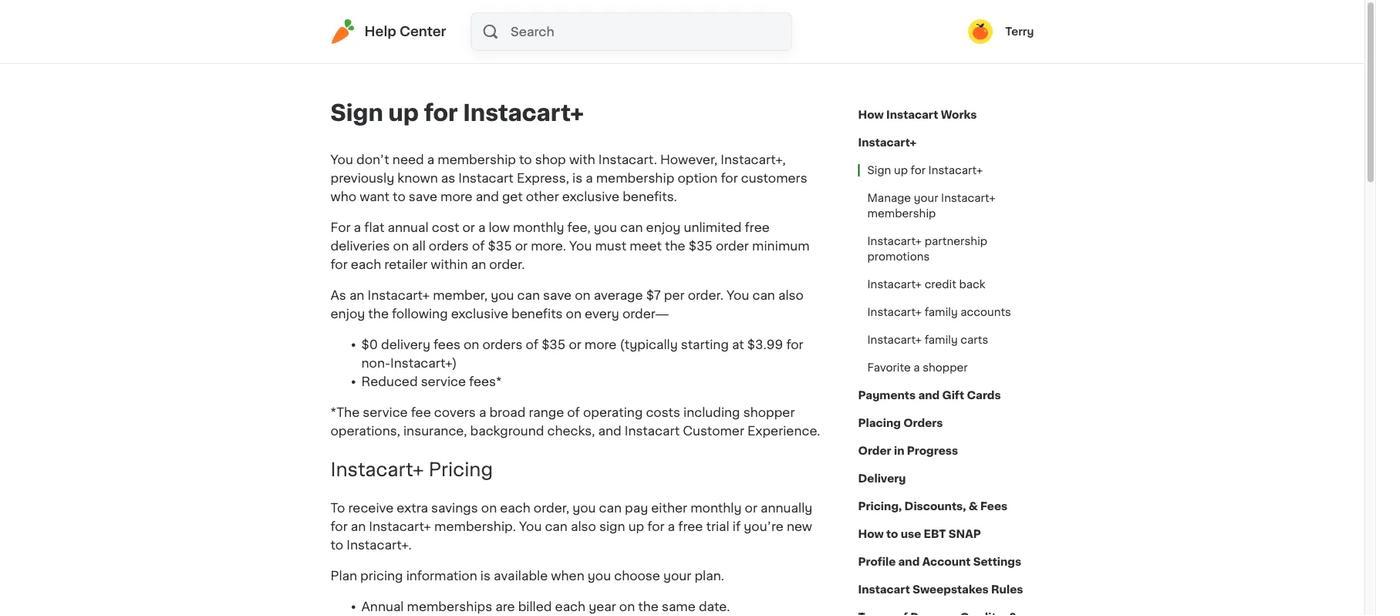Task type: describe. For each thing, give the bounding box(es) containing it.
the inside as an instacart+ member, you can save on average $7 per order. you can also enjoy the following exclusive benefits on every order—
[[368, 308, 389, 320]]

instacart+ family accounts link
[[858, 299, 1020, 326]]

instacart.
[[598, 153, 657, 166]]

membership.
[[434, 521, 516, 533]]

of inside *the service fee covers a broad range of operating costs including shopper operations, insurance, background checks, and instacart customer experience.
[[567, 406, 580, 419]]

credit
[[925, 279, 956, 290]]

$35 inside $0 delivery fees on orders of $35 or more (typically starting at $3.99 for non-instacart+) reduced service fees*
[[542, 339, 566, 351]]

exclusive inside as an instacart+ member, you can save on average $7 per order. you can also enjoy the following exclusive benefits on every order—
[[451, 308, 508, 320]]

more inside you don't need a membership to shop with instacart. however, instacart+, previously known as instacart express, is a membership option for customers who want to save more and get other exclusive benefits.
[[440, 191, 473, 203]]

instacart+ partnership promotions link
[[858, 228, 1034, 271]]

order in progress
[[858, 446, 958, 457]]

delivery link
[[858, 465, 906, 493]]

instacart+ family carts
[[867, 335, 988, 346]]

low
[[489, 221, 510, 234]]

and inside 'link'
[[918, 390, 940, 401]]

0 horizontal spatial sign up for instacart+
[[331, 102, 584, 124]]

order. inside 'for a flat annual cost or a low monthly fee, you can enjoy unlimited free deliveries on all orders of $35 or more. you must meet the $35 order minimum for each retailer within an order.'
[[489, 258, 525, 271]]

customers
[[741, 172, 807, 184]]

get
[[502, 191, 523, 203]]

average
[[594, 289, 643, 302]]

2 horizontal spatial $35
[[689, 240, 713, 252]]

0 horizontal spatial sign
[[331, 102, 383, 124]]

order,
[[534, 502, 569, 514]]

you don't need a membership to shop with instacart. however, instacart+, previously known as instacart express, is a membership option for customers who want to save more and get other exclusive benefits.
[[331, 153, 807, 203]]

(typically
[[620, 339, 678, 351]]

user avatar image
[[968, 19, 993, 44]]

carts
[[961, 335, 988, 346]]

annual memberships are billed each year on the same date.
[[361, 601, 730, 613]]

0 horizontal spatial up
[[388, 102, 419, 124]]

Search search field
[[509, 13, 791, 50]]

meet
[[630, 240, 662, 252]]

plan pricing information is available when you choose your plan.
[[331, 570, 727, 582]]

for
[[331, 221, 351, 234]]

on left every
[[566, 308, 582, 320]]

available
[[494, 570, 548, 582]]

deliveries
[[331, 240, 390, 252]]

can up benefits
[[517, 289, 540, 302]]

following
[[392, 308, 448, 320]]

how instacart works
[[858, 110, 977, 120]]

instacart inside *the service fee covers a broad range of operating costs including shopper operations, insurance, background checks, and instacart customer experience.
[[625, 425, 680, 437]]

for inside 'for a flat annual cost or a low monthly fee, you can enjoy unlimited free deliveries on all orders of $35 or more. you must meet the $35 order minimum for each retailer within an order.'
[[331, 258, 348, 271]]

center
[[399, 25, 446, 38]]

discounts,
[[904, 501, 966, 512]]

option
[[678, 172, 718, 184]]

settings
[[973, 557, 1021, 568]]

instacart+ inside 'link'
[[928, 165, 983, 176]]

either
[[651, 502, 687, 514]]

you're
[[744, 521, 784, 533]]

order
[[858, 446, 891, 457]]

the inside 'for a flat annual cost or a low monthly fee, you can enjoy unlimited free deliveries on all orders of $35 or more. you must meet the $35 order minimum for each retailer within an order.'
[[665, 240, 685, 252]]

pricing
[[360, 570, 403, 582]]

order
[[716, 240, 749, 252]]

of inside 'for a flat annual cost or a low monthly fee, you can enjoy unlimited free deliveries on all orders of $35 or more. you must meet the $35 order minimum for each retailer within an order.'
[[472, 240, 485, 252]]

you inside as an instacart+ member, you can save on average $7 per order. you can also enjoy the following exclusive benefits on every order—
[[491, 289, 514, 302]]

instacart+ inside to receive extra savings on each order, you can pay either monthly or annually for an instacart+ membership. you can also sign up for a free trial if you're new to instacart+.
[[369, 521, 431, 533]]

1 vertical spatial membership
[[596, 172, 674, 184]]

instacart+ inside manage your instacart+ membership
[[941, 193, 996, 204]]

instacart+ up shop at the left
[[463, 102, 584, 124]]

$0
[[361, 339, 378, 351]]

experience.
[[747, 425, 820, 437]]

instacart+ credit back
[[867, 279, 985, 290]]

terry link
[[968, 19, 1034, 44]]

instacart+ credit back link
[[858, 271, 995, 299]]

also inside to receive extra savings on each order, you can pay either monthly or annually for an instacart+ membership. you can also sign up for a free trial if you're new to instacart+.
[[571, 521, 596, 533]]

a left low
[[478, 221, 485, 234]]

payments
[[858, 390, 916, 401]]

sign inside 'link'
[[867, 165, 891, 176]]

you inside to receive extra savings on each order, you can pay either monthly or annually for an instacart+ membership. you can also sign up for a free trial if you're new to instacart+.
[[572, 502, 596, 514]]

is inside you don't need a membership to shop with instacart. however, instacart+, previously known as instacart express, is a membership option for customers who want to save more and get other exclusive benefits.
[[572, 172, 582, 184]]

starting
[[681, 339, 729, 351]]

as an instacart+ member, you can save on average $7 per order. you can also enjoy the following exclusive benefits on every order—
[[331, 289, 804, 320]]

on inside 'for a flat annual cost or a low monthly fee, you can enjoy unlimited free deliveries on all orders of $35 or more. you must meet the $35 order minimum for each retailer within an order.'
[[393, 240, 409, 252]]

broad
[[489, 406, 526, 419]]

a inside to receive extra savings on each order, you can pay either monthly or annually for an instacart+ membership. you can also sign up for a free trial if you're new to instacart+.
[[668, 521, 675, 533]]

can inside 'for a flat annual cost or a low monthly fee, you can enjoy unlimited free deliveries on all orders of $35 or more. you must meet the $35 order minimum for each retailer within an order.'
[[620, 221, 643, 234]]

operations,
[[331, 425, 400, 437]]

save inside as an instacart+ member, you can save on average $7 per order. you can also enjoy the following exclusive benefits on every order—
[[543, 289, 572, 302]]

fee,
[[567, 221, 591, 234]]

more inside $0 delivery fees on orders of $35 or more (typically starting at $3.99 for non-instacart+) reduced service fees*
[[585, 339, 617, 351]]

want
[[360, 191, 390, 203]]

orders inside 'for a flat annual cost or a low monthly fee, you can enjoy unlimited free deliveries on all orders of $35 or more. you must meet the $35 order minimum for each retailer within an order.'
[[429, 240, 469, 252]]

help center
[[364, 25, 446, 38]]

plan.
[[695, 570, 724, 582]]

to left use
[[886, 529, 898, 540]]

range
[[529, 406, 564, 419]]

enjoy inside 'for a flat annual cost or a low monthly fee, you can enjoy unlimited free deliveries on all orders of $35 or more. you must meet the $35 order minimum for each retailer within an order.'
[[646, 221, 681, 234]]

previously
[[331, 172, 394, 184]]

orders
[[903, 418, 943, 429]]

instacart+ link
[[858, 129, 917, 157]]

profile
[[858, 557, 896, 568]]

benefits
[[511, 308, 563, 320]]

manage your instacart+ membership link
[[858, 184, 1034, 228]]

same
[[662, 601, 696, 613]]

favorite a shopper link
[[858, 354, 977, 382]]

an inside 'for a flat annual cost or a low monthly fee, you can enjoy unlimited free deliveries on all orders of $35 or more. you must meet the $35 order minimum for each retailer within an order.'
[[471, 258, 486, 271]]

for inside you don't need a membership to shop with instacart. however, instacart+, previously known as instacart express, is a membership option for customers who want to save more and get other exclusive benefits.
[[721, 172, 738, 184]]

fee
[[411, 406, 431, 419]]

fees
[[980, 501, 1008, 512]]

member,
[[433, 289, 488, 302]]

for a flat annual cost or a low monthly fee, you can enjoy unlimited free deliveries on all orders of $35 or more. you must meet the $35 order minimum for each retailer within an order.
[[331, 221, 810, 271]]

promotions
[[867, 251, 930, 262]]

covers
[[434, 406, 476, 419]]

back
[[959, 279, 985, 290]]

customer
[[683, 425, 744, 437]]

every
[[585, 308, 619, 320]]

partnership
[[925, 236, 987, 247]]

monthly inside to receive extra savings on each order, you can pay either monthly or annually for an instacart+ membership. you can also sign up for a free trial if you're new to instacart+.
[[690, 502, 742, 514]]

extra
[[397, 502, 428, 514]]

and inside you don't need a membership to shop with instacart. however, instacart+, previously known as instacart express, is a membership option for customers who want to save more and get other exclusive benefits.
[[476, 191, 499, 203]]

must
[[595, 240, 626, 252]]

help center link
[[331, 19, 446, 44]]

instacart+ up receive
[[331, 460, 424, 479]]

costs
[[646, 406, 680, 419]]

account
[[922, 557, 971, 568]]

for down either
[[647, 521, 665, 533]]

your inside manage your instacart+ membership
[[914, 193, 938, 204]]

instacart+ down "how instacart works" link
[[858, 137, 917, 148]]

savings
[[431, 502, 478, 514]]

trial
[[706, 521, 729, 533]]

family for carts
[[925, 335, 958, 346]]

a right for
[[354, 221, 361, 234]]

annual
[[361, 601, 404, 613]]

sign up for instacart+ inside sign up for instacart+ 'link'
[[867, 165, 983, 176]]

pricing, discounts, & fees link
[[858, 493, 1008, 521]]

each inside to receive extra savings on each order, you can pay either monthly or annually for an instacart+ membership. you can also sign up for a free trial if you're new to instacart+.
[[500, 502, 531, 514]]

to left shop at the left
[[519, 153, 532, 166]]

save inside you don't need a membership to shop with instacart. however, instacart+, previously known as instacart express, is a membership option for customers who want to save more and get other exclusive benefits.
[[409, 191, 437, 203]]

order. inside as an instacart+ member, you can save on average $7 per order. you can also enjoy the following exclusive benefits on every order—
[[688, 289, 723, 302]]

express,
[[517, 172, 569, 184]]

shopper inside *the service fee covers a broad range of operating costs including shopper operations, insurance, background checks, and instacart customer experience.
[[743, 406, 795, 419]]

year
[[589, 601, 616, 613]]

monthly inside 'for a flat annual cost or a low monthly fee, you can enjoy unlimited free deliveries on all orders of $35 or more. you must meet the $35 order minimum for each retailer within an order.'
[[513, 221, 564, 234]]

benefits.
[[623, 191, 677, 203]]

instacart+ inside as an instacart+ member, you can save on average $7 per order. you can also enjoy the following exclusive benefits on every order—
[[368, 289, 430, 302]]

for down to
[[331, 521, 348, 533]]

how instacart works link
[[858, 101, 977, 129]]



Task type: vqa. For each thing, say whether or not it's contained in the screenshot.
Fresh in the Ritz Fresh Stacks Original Crackers
no



Task type: locate. For each thing, give the bounding box(es) containing it.
monthly up the trial
[[690, 502, 742, 514]]

how to use ebt snap
[[858, 529, 981, 540]]

or left more.
[[515, 240, 528, 252]]

a down either
[[668, 521, 675, 533]]

1 horizontal spatial exclusive
[[562, 191, 619, 203]]

on up every
[[575, 289, 591, 302]]

and down operating
[[598, 425, 621, 437]]

a right "need"
[[427, 153, 434, 166]]

annually
[[761, 502, 812, 514]]

0 vertical spatial each
[[351, 258, 381, 271]]

how up instacart+ link
[[858, 110, 884, 120]]

instacart inside you don't need a membership to shop with instacart. however, instacart+, previously known as instacart express, is a membership option for customers who want to save more and get other exclusive benefits.
[[458, 172, 514, 184]]

as
[[331, 289, 346, 302]]

1 horizontal spatial enjoy
[[646, 221, 681, 234]]

instacart+ up manage your instacart+ membership link
[[928, 165, 983, 176]]

on right year
[[619, 601, 635, 613]]

or right cost
[[462, 221, 475, 234]]

1 vertical spatial up
[[894, 165, 908, 176]]

2 horizontal spatial of
[[567, 406, 580, 419]]

1 family from the top
[[925, 307, 958, 318]]

you up 'at'
[[727, 289, 749, 302]]

memberships
[[407, 601, 492, 613]]

0 horizontal spatial each
[[351, 258, 381, 271]]

an right within
[[471, 258, 486, 271]]

2 horizontal spatial the
[[665, 240, 685, 252]]

membership inside manage your instacart+ membership
[[867, 208, 936, 219]]

a inside *the service fee covers a broad range of operating costs including shopper operations, insurance, background checks, and instacart customer experience.
[[479, 406, 486, 419]]

1 vertical spatial is
[[480, 570, 491, 582]]

order. down low
[[489, 258, 525, 271]]

delivery
[[381, 339, 430, 351]]

enjoy inside as an instacart+ member, you can save on average $7 per order. you can also enjoy the following exclusive benefits on every order—
[[331, 308, 365, 320]]

0 vertical spatial enjoy
[[646, 221, 681, 234]]

you down fee,
[[569, 240, 592, 252]]

1 vertical spatial shopper
[[743, 406, 795, 419]]

instacart+)
[[390, 357, 457, 369]]

to
[[331, 502, 345, 514]]

0 vertical spatial how
[[858, 110, 884, 120]]

instacart+ down the promotions
[[867, 279, 922, 290]]

1 vertical spatial each
[[500, 502, 531, 514]]

save up benefits
[[543, 289, 572, 302]]

and down use
[[898, 557, 920, 568]]

*the
[[331, 406, 360, 419]]

service inside *the service fee covers a broad range of operating costs including shopper operations, insurance, background checks, and instacart customer experience.
[[363, 406, 408, 419]]

your down sign up for instacart+ 'link'
[[914, 193, 938, 204]]

instacart+ down instacart+ credit back
[[867, 307, 922, 318]]

ebt
[[924, 529, 946, 540]]

on left all
[[393, 240, 409, 252]]

can up '$3.99'
[[752, 289, 775, 302]]

2 vertical spatial an
[[351, 521, 366, 533]]

$0 delivery fees on orders of $35 or more (typically starting at $3.99 for non-instacart+) reduced service fees*
[[361, 339, 803, 388]]

cards
[[967, 390, 1001, 401]]

1 horizontal spatial your
[[914, 193, 938, 204]]

service inside $0 delivery fees on orders of $35 or more (typically starting at $3.99 for non-instacart+) reduced service fees*
[[421, 376, 466, 388]]

you inside you don't need a membership to shop with instacart. however, instacart+, previously known as instacart express, is a membership option for customers who want to save more and get other exclusive benefits.
[[331, 153, 353, 166]]

exclusive inside you don't need a membership to shop with instacart. however, instacart+, previously known as instacart express, is a membership option for customers who want to save more and get other exclusive benefits.
[[562, 191, 619, 203]]

0 horizontal spatial free
[[678, 521, 703, 533]]

sign down instacart+ link
[[867, 165, 891, 176]]

2 horizontal spatial membership
[[867, 208, 936, 219]]

1 horizontal spatial $35
[[542, 339, 566, 351]]

a down with
[[586, 172, 593, 184]]

is left "available"
[[480, 570, 491, 582]]

1 horizontal spatial more
[[585, 339, 617, 351]]

1 horizontal spatial of
[[526, 339, 538, 351]]

pricing, discounts, & fees
[[858, 501, 1008, 512]]

instacart+.
[[347, 539, 412, 551]]

instacart+ up favorite
[[867, 335, 922, 346]]

up inside sign up for instacart+ 'link'
[[894, 165, 908, 176]]

service down instacart+)
[[421, 376, 466, 388]]

you inside 'for a flat annual cost or a low monthly fee, you can enjoy unlimited free deliveries on all orders of $35 or more. you must meet the $35 order minimum for each retailer within an order.'
[[594, 221, 617, 234]]

family for accounts
[[925, 307, 958, 318]]

an right as
[[349, 289, 364, 302]]

an inside to receive extra savings on each order, you can pay either monthly or annually for an instacart+ membership. you can also sign up for a free trial if you're new to instacart+.
[[351, 521, 366, 533]]

order in progress link
[[858, 437, 958, 465]]

billed
[[518, 601, 552, 613]]

family down instacart+ family accounts
[[925, 335, 958, 346]]

of up checks, in the bottom left of the page
[[567, 406, 580, 419]]

0 vertical spatial of
[[472, 240, 485, 252]]

0 vertical spatial free
[[745, 221, 770, 234]]

0 horizontal spatial exclusive
[[451, 308, 508, 320]]

0 horizontal spatial is
[[480, 570, 491, 582]]

orders inside $0 delivery fees on orders of $35 or more (typically starting at $3.99 for non-instacart+) reduced service fees*
[[482, 339, 523, 351]]

membership
[[438, 153, 516, 166], [596, 172, 674, 184], [867, 208, 936, 219]]

0 horizontal spatial of
[[472, 240, 485, 252]]

1 horizontal spatial sign
[[867, 165, 891, 176]]

a right favorite
[[914, 363, 920, 373]]

instacart down costs
[[625, 425, 680, 437]]

on right fees
[[464, 339, 479, 351]]

0 horizontal spatial also
[[571, 521, 596, 533]]

to
[[519, 153, 532, 166], [393, 191, 406, 203], [886, 529, 898, 540], [331, 539, 343, 551]]

1 horizontal spatial order.
[[688, 289, 723, 302]]

0 horizontal spatial orders
[[429, 240, 469, 252]]

instacart down profile
[[858, 585, 910, 595]]

monthly up more.
[[513, 221, 564, 234]]

0 vertical spatial the
[[665, 240, 685, 252]]

order.
[[489, 258, 525, 271], [688, 289, 723, 302]]

0 vertical spatial your
[[914, 193, 938, 204]]

more down every
[[585, 339, 617, 351]]

orders up fees*
[[482, 339, 523, 351]]

0 vertical spatial monthly
[[513, 221, 564, 234]]

on inside $0 delivery fees on orders of $35 or more (typically starting at $3.99 for non-instacart+) reduced service fees*
[[464, 339, 479, 351]]

*the service fee covers a broad range of operating costs including shopper operations, insurance, background checks, and instacart customer experience.
[[331, 406, 820, 437]]

instacart image
[[331, 19, 355, 44]]

shopper
[[923, 363, 968, 373], [743, 406, 795, 419]]

2 vertical spatial of
[[567, 406, 580, 419]]

for inside 'link'
[[911, 165, 926, 176]]

up up "need"
[[388, 102, 419, 124]]

for
[[424, 102, 458, 124], [911, 165, 926, 176], [721, 172, 738, 184], [331, 258, 348, 271], [786, 339, 803, 351], [331, 521, 348, 533], [647, 521, 665, 533]]

with
[[569, 153, 595, 166]]

1 vertical spatial of
[[526, 339, 538, 351]]

background
[[470, 425, 544, 437]]

if
[[733, 521, 741, 533]]

who
[[331, 191, 356, 203]]

1 vertical spatial more
[[585, 339, 617, 351]]

including
[[683, 406, 740, 419]]

the up $0 in the left bottom of the page
[[368, 308, 389, 320]]

to right want
[[393, 191, 406, 203]]

1 vertical spatial enjoy
[[331, 308, 365, 320]]

to receive extra savings on each order, you can pay either monthly or annually for an instacart+ membership. you can also sign up for a free trial if you're new to instacart+.
[[331, 502, 812, 551]]

a
[[427, 153, 434, 166], [586, 172, 593, 184], [354, 221, 361, 234], [478, 221, 485, 234], [914, 363, 920, 373], [479, 406, 486, 419], [668, 521, 675, 533]]

1 horizontal spatial service
[[421, 376, 466, 388]]

as
[[441, 172, 455, 184]]

or inside to receive extra savings on each order, you can pay either monthly or annually for an instacart+ membership. you can also sign up for a free trial if you're new to instacart+.
[[745, 502, 757, 514]]

1 horizontal spatial up
[[628, 521, 644, 533]]

instacart+ inside instacart+ partnership promotions
[[867, 236, 922, 247]]

of inside $0 delivery fees on orders of $35 or more (typically starting at $3.99 for non-instacart+) reduced service fees*
[[526, 339, 538, 351]]

per
[[664, 289, 685, 302]]

1 vertical spatial family
[[925, 335, 958, 346]]

free inside 'for a flat annual cost or a low monthly fee, you can enjoy unlimited free deliveries on all orders of $35 or more. you must meet the $35 order minimum for each retailer within an order.'
[[745, 221, 770, 234]]

progress
[[907, 446, 958, 457]]

for down deliveries
[[331, 258, 348, 271]]

of up member,
[[472, 240, 485, 252]]

$35 down unlimited
[[689, 240, 713, 252]]

2 vertical spatial up
[[628, 521, 644, 533]]

you inside 'for a flat annual cost or a low monthly fee, you can enjoy unlimited free deliveries on all orders of $35 or more. you must meet the $35 order minimum for each retailer within an order.'
[[569, 240, 592, 252]]

shopper up experience.
[[743, 406, 795, 419]]

instacart
[[886, 110, 938, 120], [458, 172, 514, 184], [625, 425, 680, 437], [858, 585, 910, 595]]

a left broad
[[479, 406, 486, 419]]

for right '$3.99'
[[786, 339, 803, 351]]

instacart+,
[[721, 153, 786, 166]]

1 horizontal spatial also
[[778, 289, 804, 302]]

0 vertical spatial sign up for instacart+
[[331, 102, 584, 124]]

membership up as
[[438, 153, 516, 166]]

2 vertical spatial each
[[555, 601, 586, 613]]

plan
[[331, 570, 357, 582]]

when
[[551, 570, 584, 582]]

works
[[941, 110, 977, 120]]

the
[[665, 240, 685, 252], [368, 308, 389, 320], [638, 601, 659, 613]]

you inside to receive extra savings on each order, you can pay either monthly or annually for an instacart+ membership. you can also sign up for a free trial if you're new to instacart+.
[[519, 521, 542, 533]]

1 vertical spatial also
[[571, 521, 596, 533]]

instacart up instacart+ link
[[886, 110, 938, 120]]

is
[[572, 172, 582, 184], [480, 570, 491, 582]]

for down instacart+,
[[721, 172, 738, 184]]

1 vertical spatial order.
[[688, 289, 723, 302]]

an down receive
[[351, 521, 366, 533]]

more down as
[[440, 191, 473, 203]]

terry
[[1005, 26, 1034, 37]]

all
[[412, 240, 426, 252]]

1 horizontal spatial shopper
[[923, 363, 968, 373]]

up inside to receive extra savings on each order, you can pay either monthly or annually for an instacart+ membership. you can also sign up for a free trial if you're new to instacart+.
[[628, 521, 644, 533]]

1 horizontal spatial monthly
[[690, 502, 742, 514]]

sign
[[331, 102, 383, 124], [867, 165, 891, 176]]

1 vertical spatial sign up for instacart+
[[867, 165, 983, 176]]

can up meet at top
[[620, 221, 643, 234]]

on up membership.
[[481, 502, 497, 514]]

instacart+ pricing
[[331, 460, 493, 479]]

1 horizontal spatial the
[[638, 601, 659, 613]]

1 vertical spatial service
[[363, 406, 408, 419]]

orders
[[429, 240, 469, 252], [482, 339, 523, 351]]

how up profile
[[858, 529, 884, 540]]

instacart+ down extra
[[369, 521, 431, 533]]

enjoy up meet at top
[[646, 221, 681, 234]]

on inside to receive extra savings on each order, you can pay either monthly or annually for an instacart+ membership. you can also sign up for a free trial if you're new to instacart+.
[[481, 502, 497, 514]]

placing
[[858, 418, 901, 429]]

0 horizontal spatial order.
[[489, 258, 525, 271]]

or
[[462, 221, 475, 234], [515, 240, 528, 252], [569, 339, 581, 351], [745, 502, 757, 514]]

orders up within
[[429, 240, 469, 252]]

1 how from the top
[[858, 110, 884, 120]]

you up benefits
[[491, 289, 514, 302]]

the left same
[[638, 601, 659, 613]]

and left get
[[476, 191, 499, 203]]

each down when
[[555, 601, 586, 613]]

and left gift
[[918, 390, 940, 401]]

also down minimum
[[778, 289, 804, 302]]

1 horizontal spatial orders
[[482, 339, 523, 351]]

or inside $0 delivery fees on orders of $35 or more (typically starting at $3.99 for non-instacart+) reduced service fees*
[[569, 339, 581, 351]]

$35 down low
[[488, 240, 512, 252]]

instacart+ up the promotions
[[867, 236, 922, 247]]

shopper up gift
[[923, 363, 968, 373]]

0 vertical spatial an
[[471, 258, 486, 271]]

1 vertical spatial sign
[[867, 165, 891, 176]]

or down as an instacart+ member, you can save on average $7 per order. you can also enjoy the following exclusive benefits on every order—
[[569, 339, 581, 351]]

for inside $0 delivery fees on orders of $35 or more (typically starting at $3.99 for non-instacart+) reduced service fees*
[[786, 339, 803, 351]]

instacart sweepstakes rules
[[858, 585, 1023, 595]]

payments and gift cards link
[[858, 382, 1001, 410]]

up up manage
[[894, 165, 908, 176]]

family down credit
[[925, 307, 958, 318]]

2 vertical spatial membership
[[867, 208, 936, 219]]

0 vertical spatial exclusive
[[562, 191, 619, 203]]

0 horizontal spatial enjoy
[[331, 308, 365, 320]]

the right meet at top
[[665, 240, 685, 252]]

minimum
[[752, 240, 810, 252]]

gift
[[942, 390, 964, 401]]

0 vertical spatial order.
[[489, 258, 525, 271]]

0 horizontal spatial save
[[409, 191, 437, 203]]

instacart+ up partnership
[[941, 193, 996, 204]]

0 vertical spatial orders
[[429, 240, 469, 252]]

non-
[[361, 357, 390, 369]]

0 vertical spatial membership
[[438, 153, 516, 166]]

0 horizontal spatial shopper
[[743, 406, 795, 419]]

need
[[393, 153, 424, 166]]

0 vertical spatial save
[[409, 191, 437, 203]]

1 horizontal spatial sign up for instacart+
[[867, 165, 983, 176]]

0 horizontal spatial service
[[363, 406, 408, 419]]

0 vertical spatial family
[[925, 307, 958, 318]]

$7
[[646, 289, 661, 302]]

0 vertical spatial sign
[[331, 102, 383, 124]]

0 horizontal spatial $35
[[488, 240, 512, 252]]

instacart+ family accounts
[[867, 307, 1011, 318]]

is down with
[[572, 172, 582, 184]]

service
[[421, 376, 466, 388], [363, 406, 408, 419]]

1 horizontal spatial membership
[[596, 172, 674, 184]]

of down benefits
[[526, 339, 538, 351]]

0 vertical spatial shopper
[[923, 363, 968, 373]]

save down known
[[409, 191, 437, 203]]

order. right "per"
[[688, 289, 723, 302]]

you down 'order,'
[[519, 521, 542, 533]]

0 horizontal spatial your
[[663, 570, 691, 582]]

sign up for instacart+
[[331, 102, 584, 124], [867, 165, 983, 176]]

1 vertical spatial an
[[349, 289, 364, 302]]

1 vertical spatial free
[[678, 521, 703, 533]]

1 vertical spatial your
[[663, 570, 691, 582]]

your up same
[[663, 570, 691, 582]]

how for how to use ebt snap
[[858, 529, 884, 540]]

0 horizontal spatial the
[[368, 308, 389, 320]]

other
[[526, 191, 559, 203]]

2 horizontal spatial up
[[894, 165, 908, 176]]

0 horizontal spatial more
[[440, 191, 473, 203]]

new
[[787, 521, 812, 533]]

free
[[745, 221, 770, 234], [678, 521, 703, 533]]

more
[[440, 191, 473, 203], [585, 339, 617, 351]]

0 horizontal spatial monthly
[[513, 221, 564, 234]]

sign up don't
[[331, 102, 383, 124]]

payments and gift cards
[[858, 390, 1001, 401]]

0 vertical spatial is
[[572, 172, 582, 184]]

1 vertical spatial the
[[368, 308, 389, 320]]

1 vertical spatial orders
[[482, 339, 523, 351]]

enjoy down as
[[331, 308, 365, 320]]

0 horizontal spatial membership
[[438, 153, 516, 166]]

to inside to receive extra savings on each order, you can pay either monthly or annually for an instacart+ membership. you can also sign up for a free trial if you're new to instacart+.
[[331, 539, 343, 551]]

2 vertical spatial the
[[638, 601, 659, 613]]

checks,
[[547, 425, 595, 437]]

and inside *the service fee covers a broad range of operating costs including shopper operations, insurance, background checks, and instacart customer experience.
[[598, 425, 621, 437]]

help
[[364, 25, 396, 38]]

1 vertical spatial how
[[858, 529, 884, 540]]

0 vertical spatial more
[[440, 191, 473, 203]]

also inside as an instacart+ member, you can save on average $7 per order. you can also enjoy the following exclusive benefits on every order—
[[778, 289, 804, 302]]

at
[[732, 339, 744, 351]]

2 how from the top
[[858, 529, 884, 540]]

favorite
[[867, 363, 911, 373]]

0 vertical spatial also
[[778, 289, 804, 302]]

1 horizontal spatial free
[[745, 221, 770, 234]]

instacart+
[[463, 102, 584, 124], [858, 137, 917, 148], [928, 165, 983, 176], [941, 193, 996, 204], [867, 236, 922, 247], [867, 279, 922, 290], [368, 289, 430, 302], [867, 307, 922, 318], [867, 335, 922, 346], [331, 460, 424, 479], [369, 521, 431, 533]]

an inside as an instacart+ member, you can save on average $7 per order. you can also enjoy the following exclusive benefits on every order—
[[349, 289, 364, 302]]

for up "need"
[[424, 102, 458, 124]]

free inside to receive extra savings on each order, you can pay either monthly or annually for an instacart+ membership. you can also sign up for a free trial if you're new to instacart+.
[[678, 521, 703, 533]]

sign up for instacart+ link
[[858, 157, 992, 184]]

1 vertical spatial exclusive
[[451, 308, 508, 320]]

each inside 'for a flat annual cost or a low monthly fee, you can enjoy unlimited free deliveries on all orders of $35 or more. you must meet the $35 order minimum for each retailer within an order.'
[[351, 258, 381, 271]]

0 vertical spatial service
[[421, 376, 466, 388]]

0 vertical spatial up
[[388, 102, 419, 124]]

1 vertical spatial monthly
[[690, 502, 742, 514]]

known
[[397, 172, 438, 184]]

free up minimum
[[745, 221, 770, 234]]

$35 down benefits
[[542, 339, 566, 351]]

each down deliveries
[[351, 258, 381, 271]]

1 horizontal spatial is
[[572, 172, 582, 184]]

how to use ebt snap link
[[858, 521, 981, 548]]

can down 'order,'
[[545, 521, 568, 533]]

you up year
[[588, 570, 611, 582]]

2 family from the top
[[925, 335, 958, 346]]

how for how instacart works
[[858, 110, 884, 120]]

you up previously
[[331, 153, 353, 166]]

1 horizontal spatial each
[[500, 502, 531, 514]]

2 horizontal spatial each
[[555, 601, 586, 613]]

sweepstakes
[[913, 585, 989, 595]]

you right 'order,'
[[572, 502, 596, 514]]

free left the trial
[[678, 521, 703, 533]]

service up operations,
[[363, 406, 408, 419]]

manage your instacart+ membership
[[867, 193, 996, 219]]

shop
[[535, 153, 566, 166]]

1 vertical spatial save
[[543, 289, 572, 302]]

can up sign
[[599, 502, 622, 514]]

1 horizontal spatial save
[[543, 289, 572, 302]]

up down the pay
[[628, 521, 644, 533]]

you inside as an instacart+ member, you can save on average $7 per order. you can also enjoy the following exclusive benefits on every order—
[[727, 289, 749, 302]]

fees*
[[469, 376, 502, 388]]

sign up for instacart+ up manage your instacart+ membership
[[867, 165, 983, 176]]

to up 'plan'
[[331, 539, 343, 551]]

for up manage your instacart+ membership
[[911, 165, 926, 176]]



